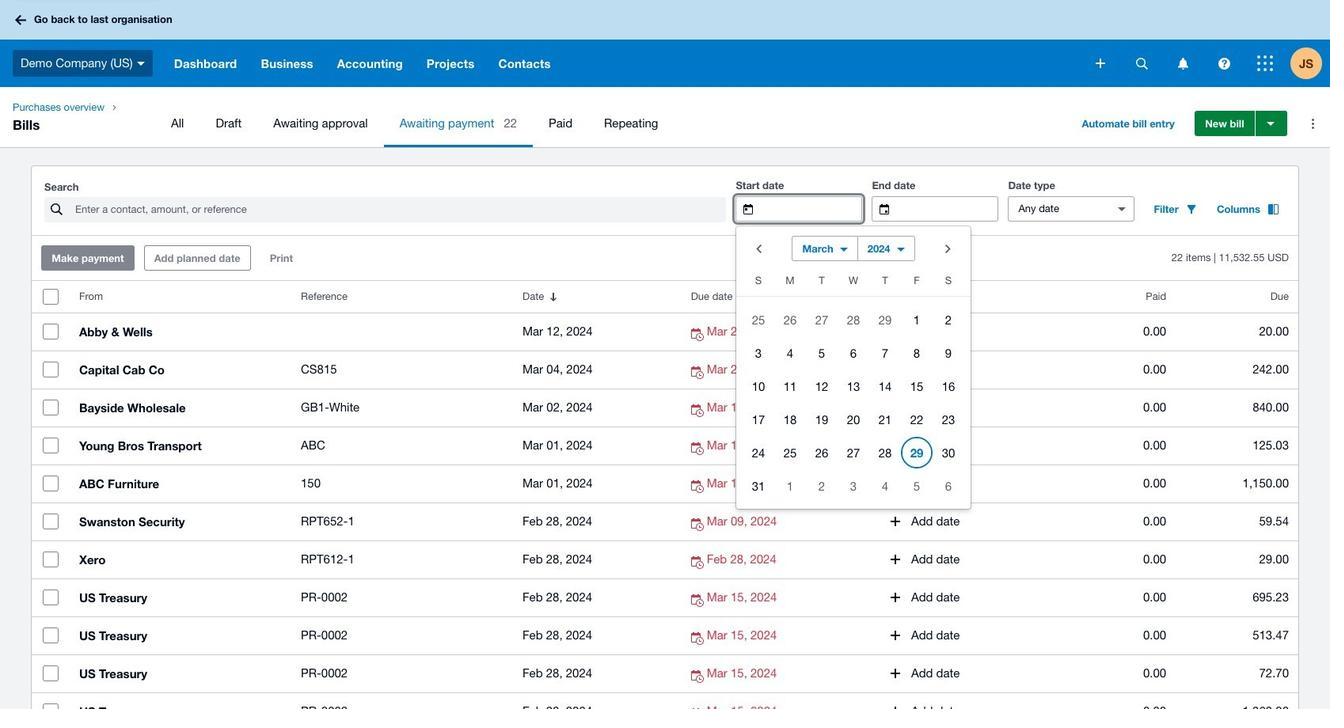 Task type: describe. For each thing, give the bounding box(es) containing it.
thu mar 21 2024 cell
[[869, 404, 901, 435]]

mon mar 11 2024 cell
[[774, 371, 806, 402]]

6 row from the top
[[736, 436, 971, 470]]

thu mar 28 2024 cell
[[869, 437, 901, 469]]

overflow menu image
[[1297, 108, 1329, 139]]

5 overdue icon image from the top
[[691, 481, 707, 493]]

4 row from the top
[[736, 370, 971, 403]]

thu mar 14 2024 cell
[[869, 371, 901, 402]]

thu mar 07 2024 cell
[[869, 337, 901, 369]]

wed mar 20 2024 cell
[[838, 404, 869, 435]]

sun mar 03 2024 cell
[[736, 337, 774, 369]]

1 row from the top
[[736, 271, 971, 297]]

10 overdue icon image from the top
[[691, 671, 707, 683]]

tue mar 05 2024 cell
[[806, 337, 838, 369]]

list of all the bills element
[[32, 281, 1298, 709]]

wed mar 06 2024 cell
[[838, 337, 869, 369]]

sun mar 24 2024 cell
[[736, 437, 774, 469]]

5 row from the top
[[736, 403, 971, 436]]

8 overdue icon image from the top
[[691, 595, 707, 607]]

1 overdue icon image from the top
[[691, 329, 707, 341]]

2 overdue icon image from the top
[[691, 367, 707, 379]]

6 overdue icon image from the top
[[691, 519, 707, 531]]

wed mar 27 2024 cell
[[838, 437, 869, 469]]

3 overdue icon image from the top
[[691, 405, 707, 417]]

2 horizontal spatial svg image
[[1257, 55, 1273, 71]]



Task type: vqa. For each thing, say whether or not it's contained in the screenshot.
Thu Mar 07 2024 cell in the right of the page
yes



Task type: locate. For each thing, give the bounding box(es) containing it.
menu
[[155, 100, 1060, 147]]

previous month image
[[743, 233, 774, 264]]

0 horizontal spatial svg image
[[1136, 57, 1148, 69]]

row group
[[736, 303, 971, 503]]

4 overdue icon image from the top
[[691, 443, 707, 455]]

tue mar 19 2024 cell
[[806, 404, 838, 435]]

tue mar 26 2024 cell
[[806, 437, 838, 469]]

sun mar 17 2024 cell
[[736, 404, 774, 435]]

grid
[[736, 271, 971, 503]]

2 row from the top
[[736, 303, 971, 336]]

tue mar 12 2024 cell
[[806, 371, 838, 402]]

svg image
[[1257, 55, 1273, 71], [1136, 57, 1148, 69], [1178, 57, 1188, 69]]

sun mar 31 2024 cell
[[736, 470, 774, 502]]

navigation
[[0, 87, 1330, 147]]

9 overdue icon image from the top
[[691, 633, 707, 645]]

overdue icon image
[[691, 329, 707, 341], [691, 367, 707, 379], [691, 405, 707, 417], [691, 443, 707, 455], [691, 481, 707, 493], [691, 519, 707, 531], [691, 557, 707, 569], [691, 595, 707, 607], [691, 633, 707, 645], [691, 671, 707, 683]]

7 overdue icon image from the top
[[691, 557, 707, 569]]

None field
[[766, 197, 862, 221], [902, 197, 998, 221], [1009, 197, 1105, 221], [766, 197, 862, 221], [902, 197, 998, 221], [1009, 197, 1105, 221]]

banner
[[0, 0, 1330, 87]]

mon mar 18 2024 cell
[[774, 404, 806, 435]]

sun mar 10 2024 cell
[[736, 371, 774, 402]]

wed mar 13 2024 cell
[[838, 371, 869, 402]]

group
[[736, 226, 971, 509]]

row
[[736, 271, 971, 297], [736, 303, 971, 336], [736, 336, 971, 370], [736, 370, 971, 403], [736, 403, 971, 436], [736, 436, 971, 470]]

3 row from the top
[[736, 336, 971, 370]]

mon mar 25 2024 cell
[[774, 437, 806, 469]]

svg image
[[15, 15, 26, 25], [1218, 57, 1230, 69], [1096, 59, 1105, 68], [137, 62, 145, 66]]

mon mar 04 2024 cell
[[774, 337, 806, 369]]

Enter a contact, amount, or reference field
[[74, 198, 726, 222]]

1 horizontal spatial svg image
[[1178, 57, 1188, 69]]



